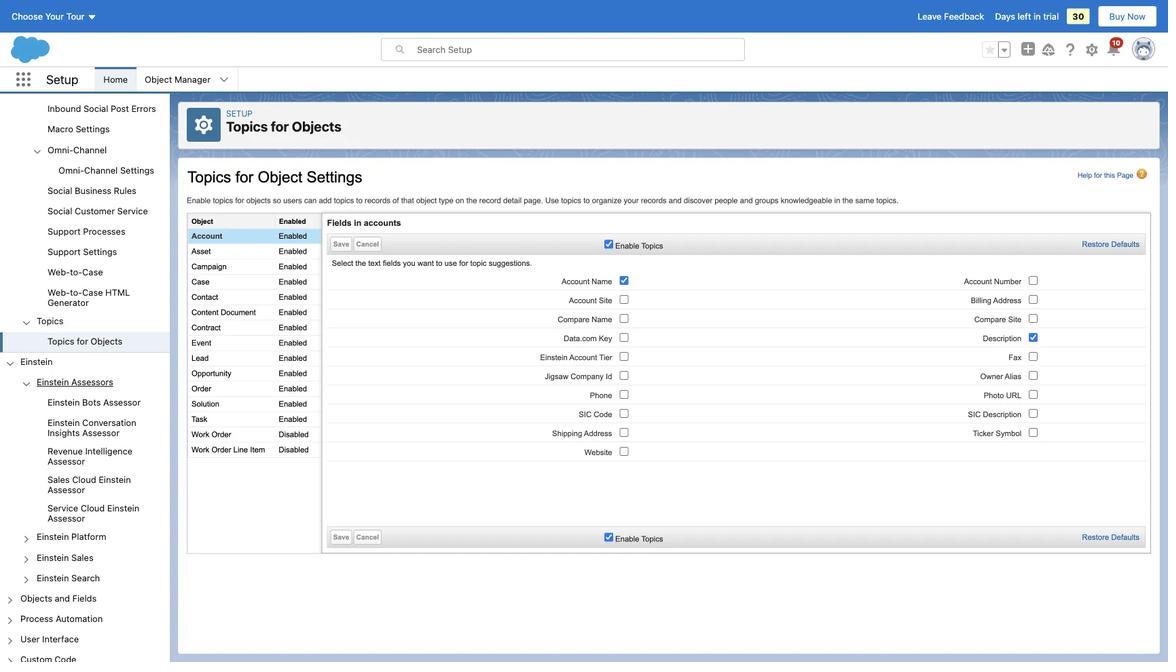 Task type: locate. For each thing, give the bounding box(es) containing it.
tour
[[66, 11, 85, 21]]

einstein down sales cloud einstein assessor link
[[107, 504, 139, 514]]

omni- down macro
[[48, 145, 73, 155]]

omni-channel
[[48, 145, 107, 155]]

einstein link
[[20, 357, 53, 369]]

einstein up einstein sales
[[37, 532, 69, 543]]

1 vertical spatial social
[[48, 185, 72, 196]]

settings up rules
[[120, 165, 154, 175]]

30
[[1073, 11, 1084, 21]]

case down support settings link
[[82, 267, 103, 277]]

1 horizontal spatial for
[[271, 119, 289, 134]]

0 vertical spatial topics
[[226, 119, 268, 134]]

1 vertical spatial cloud
[[81, 504, 105, 514]]

0 horizontal spatial objects
[[20, 594, 52, 604]]

1 vertical spatial to-
[[70, 288, 82, 298]]

2 horizontal spatial objects
[[292, 119, 342, 134]]

topics
[[226, 119, 268, 134], [37, 316, 63, 326], [48, 336, 74, 347]]

social inside social business rules link
[[48, 185, 72, 196]]

setup inside setup topics for objects
[[226, 109, 253, 118]]

processes
[[83, 226, 125, 236]]

1 vertical spatial service
[[117, 206, 148, 216]]

social down field service settings link at the left of the page
[[84, 104, 108, 114]]

1 horizontal spatial objects
[[91, 336, 122, 347]]

choose your tour
[[12, 11, 85, 21]]

to- inside web-to-case html generator
[[70, 288, 82, 298]]

0 vertical spatial social
[[84, 104, 108, 114]]

einstein down einstein 'link'
[[37, 377, 69, 388]]

to- inside 'link'
[[70, 267, 82, 277]]

case
[[82, 267, 103, 277], [82, 288, 103, 298]]

1 vertical spatial omni-
[[58, 165, 84, 175]]

1 vertical spatial case
[[82, 288, 103, 298]]

assessor up service cloud einstein assessor
[[48, 485, 85, 496]]

case for web-to-case
[[82, 267, 103, 277]]

einstein up revenue
[[48, 418, 80, 428]]

case left html
[[82, 288, 103, 298]]

2 support from the top
[[48, 247, 81, 257]]

cloud down revenue intelligence assessor
[[72, 475, 96, 485]]

service
[[81, 83, 111, 93], [117, 206, 148, 216], [48, 504, 78, 514]]

einstein sales link
[[37, 553, 94, 565]]

social
[[84, 104, 108, 114], [48, 185, 72, 196], [48, 206, 72, 216]]

web- down support settings link
[[48, 267, 70, 277]]

web-
[[48, 267, 70, 277], [48, 288, 70, 298]]

1 vertical spatial for
[[77, 336, 88, 347]]

channel
[[73, 145, 107, 155], [84, 165, 118, 175]]

0 vertical spatial setup
[[46, 72, 78, 87]]

field service settings
[[58, 83, 148, 93]]

generator
[[48, 298, 89, 308]]

settings down inbound social post errors link
[[76, 124, 110, 134]]

web- inside 'link'
[[48, 267, 70, 277]]

in
[[1034, 11, 1041, 21]]

setup
[[46, 72, 78, 87], [226, 109, 253, 118]]

assessors
[[71, 377, 113, 388]]

support settings link
[[48, 247, 117, 259]]

einstein
[[20, 357, 53, 367], [37, 377, 69, 388], [48, 398, 80, 408], [48, 418, 80, 428], [99, 475, 131, 485], [107, 504, 139, 514], [37, 532, 69, 543], [37, 553, 69, 563], [37, 573, 69, 583]]

errors
[[131, 104, 156, 114]]

10 button
[[1106, 37, 1123, 58]]

leave feedback
[[918, 11, 984, 21]]

sales up search
[[71, 553, 94, 563]]

einstein for einstein 'link'
[[20, 357, 53, 367]]

sales
[[48, 475, 70, 485], [71, 553, 94, 563]]

1 case from the top
[[82, 267, 103, 277]]

cloud inside the sales cloud einstein assessor
[[72, 475, 96, 485]]

support up web-to-case
[[48, 247, 81, 257]]

topics for topics link
[[37, 316, 63, 326]]

macro settings
[[48, 124, 110, 134]]

einstein conversation insights assessor link
[[48, 418, 170, 439]]

service down rules
[[117, 206, 148, 216]]

settings inside omni-channel tree item
[[120, 165, 154, 175]]

settings
[[114, 83, 148, 93], [76, 124, 110, 134], [120, 165, 154, 175], [83, 247, 117, 257]]

home link
[[95, 67, 136, 92]]

sales cloud einstein assessor link
[[48, 475, 170, 496]]

sales cloud einstein assessor
[[48, 475, 131, 496]]

to- down support settings link
[[70, 267, 82, 277]]

process automation link
[[20, 614, 103, 626]]

omni- down omni-channel link
[[58, 165, 84, 175]]

group
[[0, 0, 170, 353], [0, 0, 170, 312], [982, 41, 1011, 58], [0, 373, 170, 590], [0, 394, 170, 528]]

1 vertical spatial web-
[[48, 288, 70, 298]]

0 vertical spatial for
[[271, 119, 289, 134]]

to-
[[70, 267, 82, 277], [70, 288, 82, 298]]

1 to- from the top
[[70, 267, 82, 277]]

einstein inside the einstein conversation insights assessor
[[48, 418, 80, 428]]

objects
[[292, 119, 342, 134], [91, 336, 122, 347], [20, 594, 52, 604]]

einstein down einstein assessors link
[[48, 398, 80, 408]]

0 vertical spatial service
[[81, 83, 111, 93]]

objects inside setup topics for objects
[[292, 119, 342, 134]]

0 vertical spatial objects
[[292, 119, 342, 134]]

2 vertical spatial service
[[48, 504, 78, 514]]

0 horizontal spatial sales
[[48, 475, 70, 485]]

support up support settings
[[48, 226, 81, 236]]

2 case from the top
[[82, 288, 103, 298]]

einstein up the objects and fields
[[37, 573, 69, 583]]

einstein down revenue intelligence assessor link
[[99, 475, 131, 485]]

einstein inside the sales cloud einstein assessor
[[99, 475, 131, 485]]

settings up post
[[114, 83, 148, 93]]

field
[[58, 83, 78, 93]]

web- inside web-to-case html generator
[[48, 288, 70, 298]]

assessor inside service cloud einstein assessor
[[48, 514, 85, 524]]

2 web- from the top
[[48, 288, 70, 298]]

einstein search link
[[37, 573, 100, 585]]

0 vertical spatial support
[[48, 226, 81, 236]]

cloud
[[72, 475, 96, 485], [81, 504, 105, 514]]

0 vertical spatial channel
[[73, 145, 107, 155]]

0 vertical spatial omni-
[[48, 145, 73, 155]]

0 vertical spatial web-
[[48, 267, 70, 277]]

1 horizontal spatial setup
[[226, 109, 253, 118]]

support for support settings
[[48, 247, 81, 257]]

1 support from the top
[[48, 226, 81, 236]]

to- down web-to-case 'link' at the left top of the page
[[70, 288, 82, 298]]

einstein for einstein conversation insights assessor
[[48, 418, 80, 428]]

web-to-case html generator
[[48, 288, 130, 308]]

einstein for einstein assessors
[[37, 377, 69, 388]]

1 web- from the top
[[48, 267, 70, 277]]

for
[[271, 119, 289, 134], [77, 336, 88, 347]]

group containing einstein assessors
[[0, 373, 170, 590]]

omni-channel settings link
[[58, 165, 154, 177]]

2 vertical spatial social
[[48, 206, 72, 216]]

assessor down the insights
[[48, 457, 85, 467]]

home
[[103, 74, 128, 85]]

1 vertical spatial channel
[[84, 165, 118, 175]]

setup for setup
[[46, 72, 78, 87]]

2 vertical spatial topics
[[48, 336, 74, 347]]

1 vertical spatial topics
[[37, 316, 63, 326]]

social business rules
[[48, 185, 136, 196]]

now
[[1128, 11, 1146, 21]]

einstein assessors link
[[37, 377, 113, 390]]

leave feedback link
[[918, 11, 984, 21]]

case inside web-to-case html generator
[[82, 288, 103, 298]]

assessor inside the einstein conversation insights assessor
[[82, 428, 120, 439]]

10
[[1112, 39, 1121, 47]]

social customer service
[[48, 206, 148, 216]]

web- down web-to-case 'link' at the left top of the page
[[48, 288, 70, 298]]

assessor up einstein platform
[[48, 514, 85, 524]]

0 vertical spatial to-
[[70, 267, 82, 277]]

einstein down topics link
[[20, 357, 53, 367]]

service up inbound social post errors
[[81, 83, 111, 93]]

process automation
[[20, 614, 103, 624]]

channel up business
[[84, 165, 118, 175]]

1 horizontal spatial service
[[81, 83, 111, 93]]

channel down macro settings "link"
[[73, 145, 107, 155]]

object manager link
[[137, 67, 219, 92]]

assessor for sales cloud einstein assessor
[[48, 485, 85, 496]]

inbound social post errors
[[48, 104, 156, 114]]

sales down revenue
[[48, 475, 70, 485]]

topics for topics for objects
[[48, 336, 74, 347]]

einstein up einstein search
[[37, 553, 69, 563]]

einstein platform link
[[37, 532, 106, 545]]

assessor inside the sales cloud einstein assessor
[[48, 485, 85, 496]]

channel for omni-channel settings
[[84, 165, 118, 175]]

social customer service link
[[48, 206, 148, 218]]

0 horizontal spatial service
[[48, 504, 78, 514]]

assessor up intelligence
[[82, 428, 120, 439]]

1 vertical spatial support
[[48, 247, 81, 257]]

social left business
[[48, 185, 72, 196]]

omni-
[[48, 145, 73, 155], [58, 165, 84, 175]]

topics down topics link
[[48, 336, 74, 347]]

0 horizontal spatial setup
[[46, 72, 78, 87]]

einstein for einstein search
[[37, 573, 69, 583]]

topics down setup link
[[226, 119, 268, 134]]

object
[[145, 74, 172, 85]]

einstein tree item
[[0, 353, 170, 590]]

social up support processes
[[48, 206, 72, 216]]

case inside web-to-case 'link'
[[82, 267, 103, 277]]

einstein conversation insights assessor
[[48, 418, 136, 439]]

0 horizontal spatial for
[[77, 336, 88, 347]]

case for web-to-case html generator
[[82, 288, 103, 298]]

macro settings link
[[48, 124, 110, 136]]

topics down generator
[[37, 316, 63, 326]]

service cloud einstein assessor
[[48, 504, 139, 524]]

days
[[995, 11, 1015, 21]]

0 vertical spatial case
[[82, 267, 103, 277]]

1 vertical spatial sales
[[71, 553, 94, 563]]

rules
[[114, 185, 136, 196]]

1 vertical spatial setup
[[226, 109, 253, 118]]

objects inside tree item
[[91, 336, 122, 347]]

assessor inside revenue intelligence assessor
[[48, 457, 85, 467]]

einstein for einstein platform
[[37, 532, 69, 543]]

0 vertical spatial sales
[[48, 475, 70, 485]]

service up einstein platform
[[48, 504, 78, 514]]

cloud inside service cloud einstein assessor
[[81, 504, 105, 514]]

revenue
[[48, 447, 83, 457]]

social inside social customer service link
[[48, 206, 72, 216]]

to- for web-to-case
[[70, 267, 82, 277]]

web- for web-to-case html generator
[[48, 288, 70, 298]]

cloud down the sales cloud einstein assessor
[[81, 504, 105, 514]]

support
[[48, 226, 81, 236], [48, 247, 81, 257]]

buy
[[1110, 11, 1125, 21]]

setup link
[[226, 109, 253, 118]]

post
[[111, 104, 129, 114]]

1 vertical spatial objects
[[91, 336, 122, 347]]

0 vertical spatial cloud
[[72, 475, 96, 485]]

2 to- from the top
[[70, 288, 82, 298]]



Task type: vqa. For each thing, say whether or not it's contained in the screenshot.
to- for Web-to-Case
yes



Task type: describe. For each thing, give the bounding box(es) containing it.
einstein search
[[37, 573, 100, 583]]

settings down the processes
[[83, 247, 117, 257]]

social for business
[[48, 185, 72, 196]]

process
[[20, 614, 53, 624]]

einstein for einstein bots assessor
[[48, 398, 80, 408]]

channel for omni-channel
[[73, 145, 107, 155]]

social for customer
[[48, 206, 72, 216]]

setup topics for objects
[[226, 109, 342, 134]]

manager
[[175, 74, 211, 85]]

choose your tour button
[[11, 5, 97, 27]]

omni-channel settings
[[58, 165, 154, 175]]

einstein platform
[[37, 532, 106, 543]]

einstein assessors tree item
[[0, 373, 170, 528]]

topics inside setup topics for objects
[[226, 119, 268, 134]]

conversation
[[82, 418, 136, 428]]

user
[[20, 634, 40, 645]]

leave
[[918, 11, 942, 21]]

topics for objects
[[48, 336, 122, 347]]

support settings
[[48, 247, 117, 257]]

for inside tree item
[[77, 336, 88, 347]]

for inside setup topics for objects
[[271, 119, 289, 134]]

choose
[[12, 11, 43, 21]]

fields
[[72, 594, 97, 604]]

user interface
[[20, 634, 79, 645]]

business
[[75, 185, 111, 196]]

buy now
[[1110, 11, 1146, 21]]

assessor for einstein conversation insights assessor
[[82, 428, 120, 439]]

web-to-case html generator link
[[48, 288, 170, 308]]

automation
[[56, 614, 103, 624]]

intelligence
[[85, 447, 133, 457]]

interface
[[42, 634, 79, 645]]

revenue intelligence assessor link
[[48, 447, 170, 467]]

customer
[[75, 206, 115, 216]]

settings inside "link"
[[76, 124, 110, 134]]

object manager
[[145, 74, 211, 85]]

einstein for einstein sales
[[37, 553, 69, 563]]

platform
[[71, 532, 106, 543]]

service inside service cloud einstein assessor
[[48, 504, 78, 514]]

2 vertical spatial objects
[[20, 594, 52, 604]]

Search Setup text field
[[417, 39, 744, 60]]

setup for setup topics for objects
[[226, 109, 253, 118]]

field service settings link
[[58, 83, 148, 96]]

assessor for service cloud einstein assessor
[[48, 514, 85, 524]]

social inside inbound social post errors link
[[84, 104, 108, 114]]

macro
[[48, 124, 73, 134]]

support processes link
[[48, 226, 125, 239]]

search
[[71, 573, 100, 583]]

support for support processes
[[48, 226, 81, 236]]

sales inside the sales cloud einstein assessor
[[48, 475, 70, 485]]

objects and fields
[[20, 594, 97, 604]]

omni- for omni-channel settings
[[58, 165, 84, 175]]

and
[[55, 594, 70, 604]]

web- for web-to-case
[[48, 267, 70, 277]]

einstein bots assessor link
[[48, 398, 141, 410]]

your
[[45, 11, 64, 21]]

objects and fields link
[[20, 594, 97, 606]]

einstein inside service cloud einstein assessor
[[107, 504, 139, 514]]

2 horizontal spatial service
[[117, 206, 148, 216]]

support processes
[[48, 226, 125, 236]]

cloud for service
[[81, 504, 105, 514]]

insights
[[48, 428, 80, 439]]

revenue intelligence assessor
[[48, 447, 133, 467]]

service cloud einstein assessor link
[[48, 504, 170, 524]]

days left in trial
[[995, 11, 1059, 21]]

web-to-case link
[[48, 267, 103, 279]]

web-to-case
[[48, 267, 103, 277]]

omni- for omni-channel
[[48, 145, 73, 155]]

omni-channel link
[[48, 145, 107, 157]]

buy now button
[[1098, 5, 1157, 27]]

inbound
[[48, 104, 81, 114]]

topics for objects link
[[48, 336, 122, 349]]

user interface link
[[20, 634, 79, 647]]

1 horizontal spatial sales
[[71, 553, 94, 563]]

left
[[1018, 11, 1031, 21]]

group containing einstein bots assessor
[[0, 394, 170, 528]]

to- for web-to-case html generator
[[70, 288, 82, 298]]

topics tree item
[[0, 312, 170, 353]]

social business rules link
[[48, 185, 136, 198]]

omni-channel tree item
[[0, 140, 170, 181]]

einstein assessors
[[37, 377, 113, 388]]

einstein sales
[[37, 553, 94, 563]]

inbound social post errors link
[[48, 104, 156, 116]]

feedback
[[944, 11, 984, 21]]

topics link
[[37, 316, 63, 328]]

topics for objects tree item
[[0, 332, 170, 353]]

bots
[[82, 398, 101, 408]]

einstein bots assessor
[[48, 398, 141, 408]]

trial
[[1043, 11, 1059, 21]]

html
[[105, 288, 130, 298]]

cloud for sales
[[72, 475, 96, 485]]

assessor up conversation
[[103, 398, 141, 408]]



